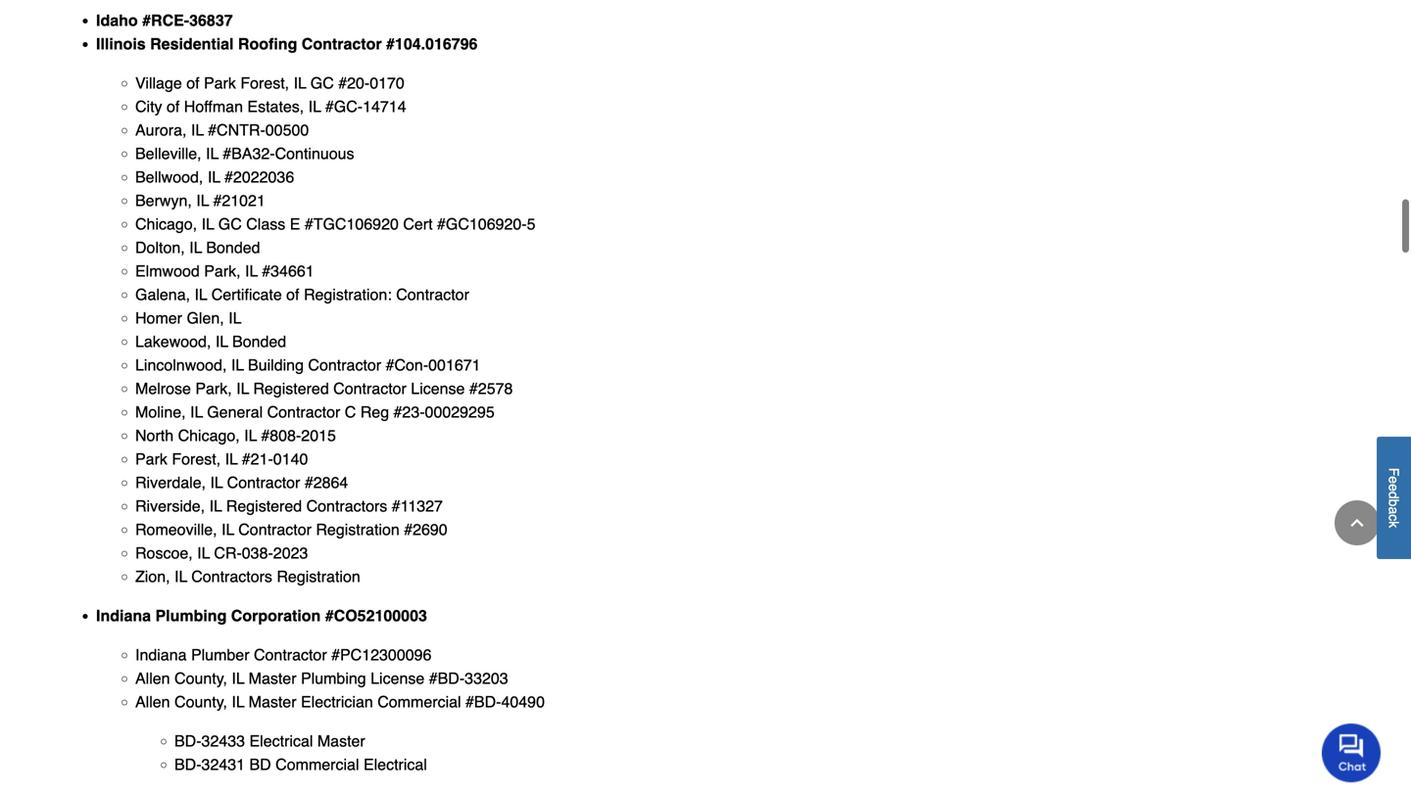 Task type: locate. For each thing, give the bounding box(es) containing it.
1 vertical spatial contractors
[[191, 568, 272, 586]]

registration down #2864
[[316, 521, 400, 539]]

f e e d b a c k
[[1386, 468, 1402, 528]]

1 horizontal spatial of
[[186, 74, 199, 92]]

1 vertical spatial commercial
[[276, 756, 359, 774]]

1 vertical spatial electrical
[[364, 756, 427, 774]]

park,
[[204, 262, 241, 280], [195, 380, 232, 398]]

bd- down 32433
[[174, 756, 201, 774]]

#bd- down 33203
[[465, 693, 501, 711]]

#con-
[[386, 356, 428, 374]]

1 county, from the top
[[174, 670, 227, 688]]

il up the general
[[236, 380, 249, 398]]

1 bd- from the top
[[174, 732, 201, 751]]

contractor inside indiana plumber contractor #pc12300096 allen county, il master plumbing license #bd-33203 allen county, il master electrician commercial #bd-40490
[[254, 646, 327, 664]]

electrical down electrician
[[364, 756, 427, 774]]

city
[[135, 97, 162, 116]]

bd- up 32431
[[174, 732, 201, 751]]

cert
[[403, 215, 433, 233]]

0 vertical spatial park,
[[204, 262, 241, 280]]

#2022036
[[224, 168, 294, 186]]

riverdale,
[[135, 474, 206, 492]]

e up the b
[[1386, 484, 1402, 492]]

00029295
[[425, 403, 495, 421]]

homer
[[135, 309, 182, 327]]

license down #pc12300096
[[371, 670, 425, 688]]

1 vertical spatial county,
[[174, 693, 227, 711]]

contractors down #2864
[[306, 497, 387, 515]]

0 vertical spatial county,
[[174, 670, 227, 688]]

0 vertical spatial of
[[186, 74, 199, 92]]

1 horizontal spatial #bd-
[[465, 693, 501, 711]]

c
[[345, 403, 356, 421]]

il right dolton,
[[189, 239, 202, 257]]

0 vertical spatial master
[[249, 670, 296, 688]]

forest, up estates,
[[240, 74, 289, 92]]

il right 'riverdale,' at the bottom left
[[210, 474, 223, 492]]

il
[[294, 74, 306, 92], [308, 97, 321, 116], [191, 121, 204, 139], [206, 144, 219, 163], [208, 168, 220, 186], [196, 191, 209, 210], [201, 215, 214, 233], [189, 239, 202, 257], [245, 262, 258, 280], [195, 286, 207, 304], [228, 309, 242, 327], [215, 333, 228, 351], [231, 356, 244, 374], [236, 380, 249, 398], [190, 403, 203, 421], [244, 427, 257, 445], [225, 450, 238, 468], [210, 474, 223, 492], [209, 497, 222, 515], [221, 521, 234, 539], [197, 544, 210, 562], [174, 568, 187, 586], [232, 670, 244, 688], [232, 693, 244, 711]]

idaho
[[96, 11, 138, 29]]

2 e from the top
[[1386, 484, 1402, 492]]

continuous
[[275, 144, 354, 163]]

registration down 2023
[[277, 568, 360, 586]]

0 vertical spatial commercial
[[377, 693, 461, 711]]

license down 001671
[[411, 380, 465, 398]]

gc down #21021 in the left top of the page
[[218, 215, 242, 233]]

0 horizontal spatial commercial
[[276, 756, 359, 774]]

of right city on the left of the page
[[167, 97, 180, 116]]

estates,
[[247, 97, 304, 116]]

il up #21021 in the left top of the page
[[208, 168, 220, 186]]

1 horizontal spatial park
[[204, 74, 236, 92]]

allen
[[135, 670, 170, 688], [135, 693, 170, 711]]

contractor
[[302, 35, 382, 53], [396, 286, 469, 304], [308, 356, 381, 374], [333, 380, 407, 398], [267, 403, 340, 421], [227, 474, 300, 492], [238, 521, 312, 539], [254, 646, 327, 664]]

1 e from the top
[[1386, 476, 1402, 484]]

riverside,
[[135, 497, 205, 515]]

0 vertical spatial bonded
[[206, 239, 260, 257]]

village
[[135, 74, 182, 92]]

registered down #21-
[[226, 497, 302, 515]]

a
[[1386, 507, 1402, 515]]

1 horizontal spatial commercial
[[377, 693, 461, 711]]

commercial right bd at the left bottom of page
[[276, 756, 359, 774]]

32433
[[201, 732, 245, 751]]

0 vertical spatial chicago,
[[135, 215, 197, 233]]

electrical up bd at the left bottom of page
[[249, 732, 313, 751]]

1 vertical spatial gc
[[218, 215, 242, 233]]

contractor up #20-
[[302, 35, 382, 53]]

county, up 32433
[[174, 693, 227, 711]]

master up bd-32433 electrical master bd-32431 bd commercial electrical
[[249, 693, 296, 711]]

plumbing
[[301, 670, 366, 688]]

chicago,
[[135, 215, 197, 233], [178, 427, 240, 445]]

illinois
[[96, 35, 146, 53]]

gc left #20-
[[310, 74, 334, 92]]

0 horizontal spatial of
[[167, 97, 180, 116]]

of up hoffman
[[186, 74, 199, 92]]

0 vertical spatial allen
[[135, 670, 170, 688]]

contractor up 'reg'
[[333, 380, 407, 398]]

indiana plumbing
[[96, 607, 227, 625]]

e up d
[[1386, 476, 1402, 484]]

2023
[[273, 544, 308, 562]]

zion,
[[135, 568, 170, 586]]

of
[[186, 74, 199, 92], [167, 97, 180, 116], [286, 286, 299, 304]]

electrical
[[249, 732, 313, 751], [364, 756, 427, 774]]

contractor down cert
[[396, 286, 469, 304]]

2 county, from the top
[[174, 693, 227, 711]]

contractors down cr-
[[191, 568, 272, 586]]

#23-
[[393, 403, 425, 421]]

license inside village of park forest, il gc #20-0170 city of hoffman estates, il #gc-14714 aurora, il #cntr-00500 belleville, il #ba32-continuous bellwood, il #2022036 berwyn, il #21021 chicago, il gc class e #tgc106920 cert #gc106920-5 dolton, il bonded elmwood park, il #34661 galena, il certificate of registration: contractor homer glen, il lakewood, il bonded lincolnwood, il building contractor #con-001671 melrose park, il registered contractor license #2578 moline, il general contractor c reg #23-00029295 north chicago, il #808-2015 park forest, il #21-0140 riverdale, il contractor #2864 riverside, il registered contractors #11327 romeoville, il contractor registration #2690 roscoe, il cr-038-2023 zion, il contractors registration
[[411, 380, 465, 398]]

bonded down class
[[206, 239, 260, 257]]

0 horizontal spatial forest,
[[172, 450, 221, 468]]

c
[[1386, 515, 1402, 521]]

001671
[[428, 356, 481, 374]]

#bd- down #pc12300096
[[429, 670, 465, 688]]

master
[[249, 670, 296, 688], [249, 693, 296, 711], [317, 732, 365, 751]]

bonded up building
[[232, 333, 286, 351]]

contractor down "corporation"
[[254, 646, 327, 664]]

il down #cntr-
[[206, 144, 219, 163]]

0140
[[273, 450, 308, 468]]

park, up the general
[[195, 380, 232, 398]]

reg
[[360, 403, 389, 421]]

1 vertical spatial bd-
[[174, 756, 201, 774]]

il up #21-
[[244, 427, 257, 445]]

park up hoffman
[[204, 74, 236, 92]]

0 vertical spatial contractors
[[306, 497, 387, 515]]

il down plumber
[[232, 670, 244, 688]]

roofing
[[238, 35, 297, 53]]

park down north
[[135, 450, 167, 468]]

registered down building
[[253, 380, 329, 398]]

1 vertical spatial license
[[371, 670, 425, 688]]

chat invite button image
[[1322, 723, 1382, 783]]

of down #34661
[[286, 286, 299, 304]]

1 horizontal spatial forest,
[[240, 74, 289, 92]]

2 vertical spatial master
[[317, 732, 365, 751]]

2 vertical spatial of
[[286, 286, 299, 304]]

0 vertical spatial registration
[[316, 521, 400, 539]]

belleville,
[[135, 144, 201, 163]]

0 horizontal spatial contractors
[[191, 568, 272, 586]]

il left #gc-
[[308, 97, 321, 116]]

chevron up image
[[1347, 513, 1367, 533]]

il up 32433
[[232, 693, 244, 711]]

0 vertical spatial electrical
[[249, 732, 313, 751]]

north
[[135, 427, 174, 445]]

hoffman
[[184, 97, 243, 116]]

chicago, down berwyn, at the left
[[135, 215, 197, 233]]

#2578
[[469, 380, 513, 398]]

e
[[1386, 476, 1402, 484], [1386, 484, 1402, 492]]

#21021
[[213, 191, 265, 210]]

park, up "certificate"
[[204, 262, 241, 280]]

scroll to top element
[[1335, 501, 1380, 546]]

registration
[[316, 521, 400, 539], [277, 568, 360, 586]]

certificate
[[211, 286, 282, 304]]

county, down plumber
[[174, 670, 227, 688]]

#ba32-
[[223, 144, 275, 163]]

glen,
[[187, 309, 224, 327]]

master down plumber
[[249, 670, 296, 688]]

#2690
[[404, 521, 448, 539]]

melrose
[[135, 380, 191, 398]]

bd-
[[174, 732, 201, 751], [174, 756, 201, 774]]

forest, up 'riverdale,' at the bottom left
[[172, 450, 221, 468]]

k
[[1386, 521, 1402, 528]]

license inside indiana plumber contractor #pc12300096 allen county, il master plumbing license #bd-33203 allen county, il master electrician commercial #bd-40490
[[371, 670, 425, 688]]

commercial down #pc12300096
[[377, 693, 461, 711]]

#gc-
[[325, 97, 363, 116]]

1 vertical spatial registration
[[277, 568, 360, 586]]

bonded
[[206, 239, 260, 257], [232, 333, 286, 351]]

1 vertical spatial registered
[[226, 497, 302, 515]]

0 horizontal spatial gc
[[218, 215, 242, 233]]

registered
[[253, 380, 329, 398], [226, 497, 302, 515]]

chicago, down the general
[[178, 427, 240, 445]]

0 vertical spatial license
[[411, 380, 465, 398]]

aurora,
[[135, 121, 187, 139]]

gc
[[310, 74, 334, 92], [218, 215, 242, 233]]

il down "certificate"
[[228, 309, 242, 327]]

license
[[411, 380, 465, 398], [371, 670, 425, 688]]

il right riverside,
[[209, 497, 222, 515]]

master down electrician
[[317, 732, 365, 751]]

1 vertical spatial park
[[135, 450, 167, 468]]

building
[[248, 356, 304, 374]]

1 vertical spatial allen
[[135, 693, 170, 711]]

contractor up the 2015
[[267, 403, 340, 421]]

#co52100003
[[325, 607, 427, 625]]

county,
[[174, 670, 227, 688], [174, 693, 227, 711]]

0 vertical spatial #bd-
[[429, 670, 465, 688]]

park
[[204, 74, 236, 92], [135, 450, 167, 468]]

36837
[[189, 11, 233, 29]]

0 vertical spatial bd-
[[174, 732, 201, 751]]

#bd-
[[429, 670, 465, 688], [465, 693, 501, 711]]

0 vertical spatial gc
[[310, 74, 334, 92]]



Task type: vqa. For each thing, say whether or not it's contained in the screenshot.
the License
yes



Task type: describe. For each thing, give the bounding box(es) containing it.
lincolnwood,
[[135, 356, 227, 374]]

0 vertical spatial forest,
[[240, 74, 289, 92]]

1 allen from the top
[[135, 670, 170, 688]]

contractor up the c at the left of page
[[308, 356, 381, 374]]

il left #21-
[[225, 450, 238, 468]]

galena,
[[135, 286, 190, 304]]

#pc12300096
[[331, 646, 432, 664]]

elmwood
[[135, 262, 200, 280]]

village of park forest, il gc #20-0170 city of hoffman estates, il #gc-14714 aurora, il #cntr-00500 belleville, il #ba32-continuous bellwood, il #2022036 berwyn, il #21021 chicago, il gc class e #tgc106920 cert #gc106920-5 dolton, il bonded elmwood park, il #34661 galena, il certificate of registration: contractor homer glen, il lakewood, il bonded lincolnwood, il building contractor #con-001671 melrose park, il registered contractor license #2578 moline, il general contractor c reg #23-00029295 north chicago, il #808-2015 park forest, il #21-0140 riverdale, il contractor #2864 riverside, il registered contractors #11327 romeoville, il contractor registration #2690 roscoe, il cr-038-2023 zion, il contractors registration
[[135, 74, 536, 586]]

d
[[1386, 492, 1402, 499]]

contractor down #21-
[[227, 474, 300, 492]]

dolton,
[[135, 239, 185, 257]]

e
[[290, 215, 300, 233]]

1 vertical spatial of
[[167, 97, 180, 116]]

il up "certificate"
[[245, 262, 258, 280]]

33203
[[465, 670, 508, 688]]

40490
[[501, 693, 545, 711]]

#104.016796
[[386, 35, 478, 53]]

5
[[527, 215, 536, 233]]

corporation
[[231, 607, 321, 625]]

registration:
[[304, 286, 392, 304]]

indiana
[[135, 646, 187, 664]]

il right "moline,"
[[190, 403, 203, 421]]

1 vertical spatial forest,
[[172, 450, 221, 468]]

0 horizontal spatial electrical
[[249, 732, 313, 751]]

f e e d b a c k button
[[1377, 437, 1411, 559]]

class
[[246, 215, 285, 233]]

il down hoffman
[[191, 121, 204, 139]]

roscoe,
[[135, 544, 193, 562]]

indiana plumber contractor #pc12300096 allen county, il master plumbing license #bd-33203 allen county, il master electrician commercial #bd-40490
[[135, 646, 545, 711]]

2015
[[301, 427, 336, 445]]

il up estates,
[[294, 74, 306, 92]]

il up cr-
[[221, 521, 234, 539]]

electrician
[[301, 693, 373, 711]]

master inside bd-32433 electrical master bd-32431 bd commercial electrical
[[317, 732, 365, 751]]

14714
[[363, 97, 406, 116]]

#gc106920-
[[437, 215, 527, 233]]

commercial inside bd-32433 electrical master bd-32431 bd commercial electrical
[[276, 756, 359, 774]]

il right the zion,
[[174, 568, 187, 586]]

#cntr-
[[208, 121, 265, 139]]

commercial inside indiana plumber contractor #pc12300096 allen county, il master plumbing license #bd-33203 allen county, il master electrician commercial #bd-40490
[[377, 693, 461, 711]]

romeoville,
[[135, 521, 217, 539]]

residential
[[150, 35, 234, 53]]

il left building
[[231, 356, 244, 374]]

plumber
[[191, 646, 249, 664]]

0 horizontal spatial park
[[135, 450, 167, 468]]

il left #21021 in the left top of the page
[[196, 191, 209, 210]]

lakewood,
[[135, 333, 211, 351]]

general
[[207, 403, 263, 421]]

moline,
[[135, 403, 186, 421]]

0170
[[370, 74, 405, 92]]

cr-
[[214, 544, 242, 562]]

bd
[[249, 756, 271, 774]]

1 vertical spatial #bd-
[[465, 693, 501, 711]]

038-
[[242, 544, 273, 562]]

1 horizontal spatial gc
[[310, 74, 334, 92]]

contractor up 2023
[[238, 521, 312, 539]]

bellwood,
[[135, 168, 203, 186]]

#tgc106920
[[305, 215, 399, 233]]

1 vertical spatial bonded
[[232, 333, 286, 351]]

0 horizontal spatial #bd-
[[429, 670, 465, 688]]

il down the glen,
[[215, 333, 228, 351]]

2 horizontal spatial of
[[286, 286, 299, 304]]

1 horizontal spatial contractors
[[306, 497, 387, 515]]

#34661
[[262, 262, 314, 280]]

2 bd- from the top
[[174, 756, 201, 774]]

f
[[1386, 468, 1402, 476]]

il up the glen,
[[195, 286, 207, 304]]

1 vertical spatial master
[[249, 693, 296, 711]]

0 vertical spatial registered
[[253, 380, 329, 398]]

contractor inside idaho #rce-36837 illinois residential roofing contractor #104.016796
[[302, 35, 382, 53]]

#2864
[[305, 474, 348, 492]]

b
[[1386, 499, 1402, 507]]

il left cr-
[[197, 544, 210, 562]]

#808-
[[261, 427, 301, 445]]

1 horizontal spatial electrical
[[364, 756, 427, 774]]

idaho #rce-36837 illinois residential roofing contractor #104.016796
[[96, 11, 478, 53]]

#21-
[[242, 450, 273, 468]]

32431
[[201, 756, 245, 774]]

2 allen from the top
[[135, 693, 170, 711]]

#rce-
[[142, 11, 189, 29]]

bd-32433 electrical master bd-32431 bd commercial electrical
[[174, 732, 427, 774]]

0 vertical spatial park
[[204, 74, 236, 92]]

1 vertical spatial park,
[[195, 380, 232, 398]]

00500
[[265, 121, 309, 139]]

#20-
[[338, 74, 370, 92]]

#11327
[[392, 497, 443, 515]]

il down #21021 in the left top of the page
[[201, 215, 214, 233]]

1 vertical spatial chicago,
[[178, 427, 240, 445]]

indiana plumbing corporation #co52100003
[[96, 607, 427, 625]]

berwyn,
[[135, 191, 192, 210]]



